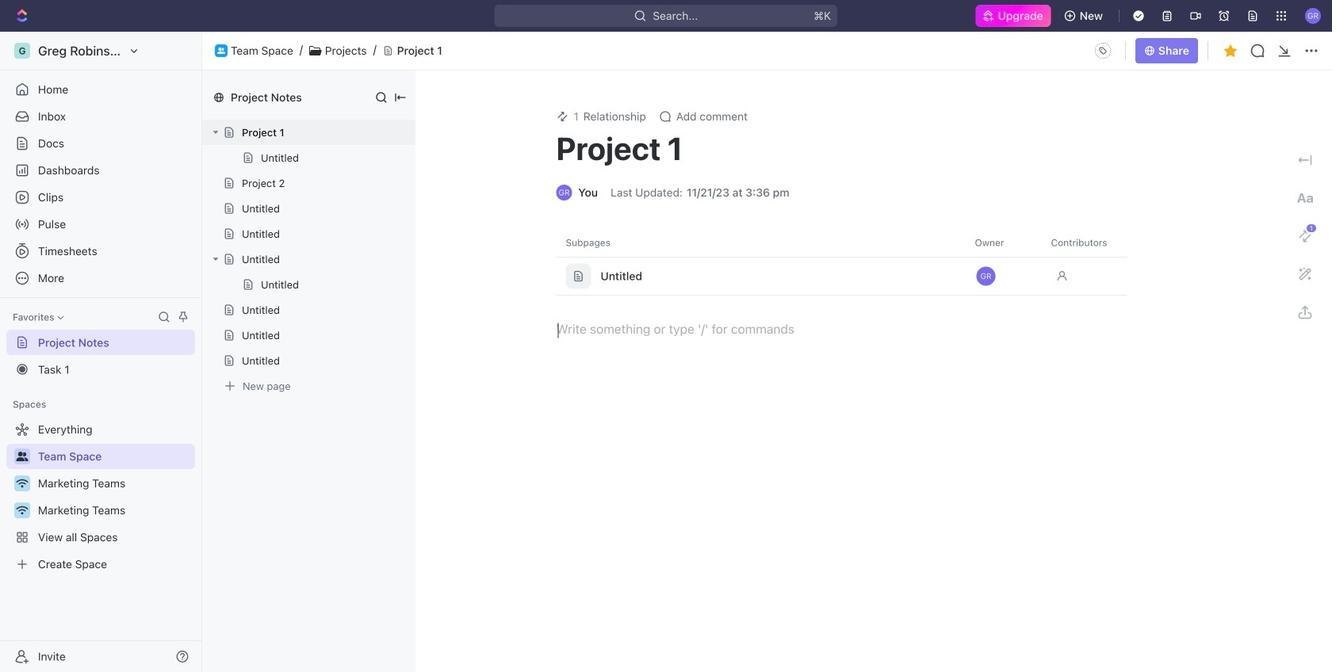 Task type: vqa. For each thing, say whether or not it's contained in the screenshot.
wifi icon
yes



Task type: locate. For each thing, give the bounding box(es) containing it.
0 vertical spatial user group image
[[217, 47, 225, 54]]

user group image
[[217, 47, 225, 54], [16, 452, 28, 462]]

1 vertical spatial user group image
[[16, 452, 28, 462]]

wifi image
[[16, 506, 28, 516]]

sidebar navigation
[[0, 32, 205, 673]]

greg robinson's workspace, , element
[[14, 43, 30, 59]]

0 horizontal spatial user group image
[[16, 452, 28, 462]]

tree
[[6, 417, 195, 578]]



Task type: describe. For each thing, give the bounding box(es) containing it.
tree inside sidebar "navigation"
[[6, 417, 195, 578]]

1 horizontal spatial user group image
[[217, 47, 225, 54]]

wifi image
[[16, 479, 28, 489]]

dropdown menu image
[[1091, 38, 1116, 63]]



